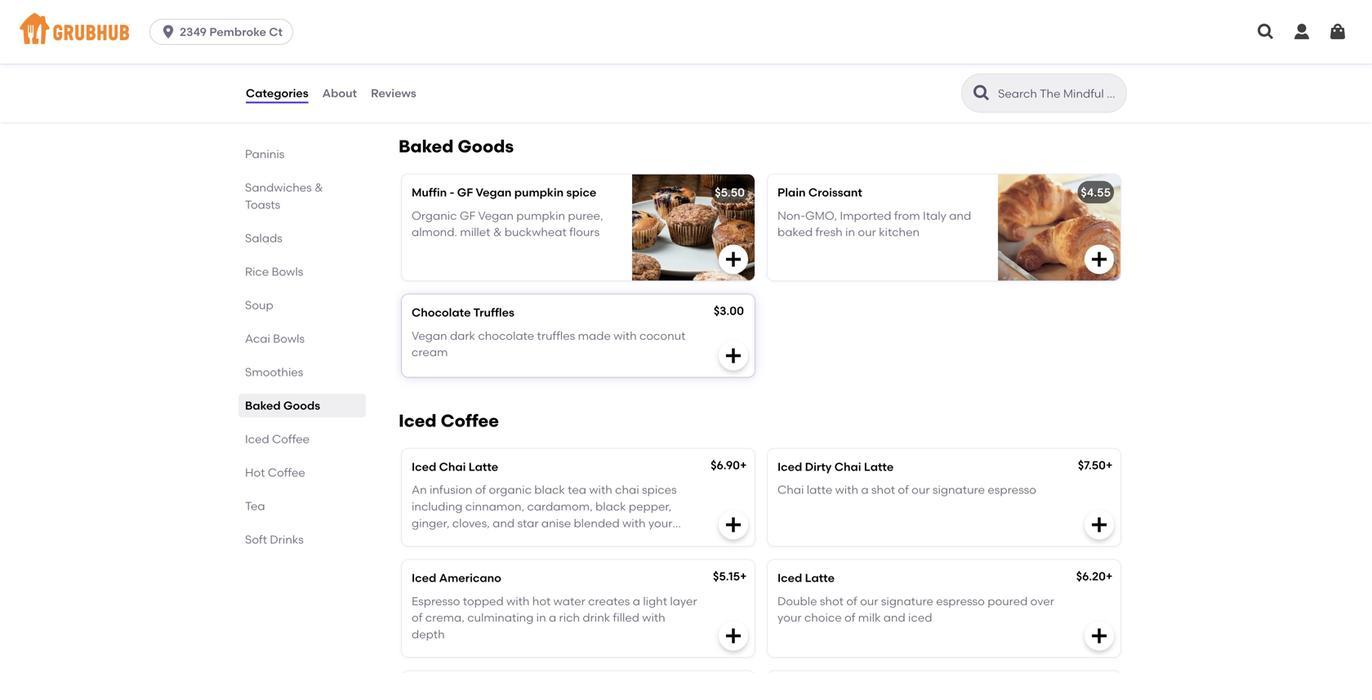Task type: describe. For each thing, give the bounding box(es) containing it.
0 vertical spatial gf
[[457, 185, 473, 199]]

coconut
[[412, 39, 460, 52]]

cucumber,
[[550, 39, 609, 52]]

& inside the organic gf vegan pumpkin puree, almond. millet & buckwheat flours
[[493, 225, 502, 239]]

protein
[[986, 55, 1026, 69]]

with down pepper,
[[623, 516, 646, 530]]

plain croissant image
[[999, 174, 1121, 281]]

0 vertical spatial coffee
[[441, 411, 499, 431]]

latte
[[807, 483, 833, 497]]

our inside non-gmo, imported from italy and baked fresh in our kitchen
[[858, 225, 877, 239]]

fresh
[[816, 225, 843, 239]]

shot inside the double shot of our signature espresso poured over your choice of milk and iced
[[820, 594, 844, 608]]

kitchen
[[879, 225, 920, 239]]

extract
[[412, 55, 452, 69]]

vegan inside "vegan dark chocolate truffles made with coconut cream"
[[412, 329, 448, 343]]

toasts
[[245, 198, 281, 212]]

reviews button
[[370, 64, 417, 123]]

iced dirty chai latte
[[778, 460, 894, 474]]

smoothies
[[245, 365, 304, 379]]

cloves,
[[453, 516, 490, 530]]

hot
[[245, 466, 265, 480]]

2349
[[180, 25, 207, 39]]

espresso topped with hot water creates a light layer of crema, culminating in a rich drink filled with depth
[[412, 594, 698, 641]]

blended
[[574, 516, 620, 530]]

acai bowls
[[245, 332, 305, 346]]

unsweetened almond milk, banana, dates, cinnamon, almond butter and vanilla protein powder. button
[[768, 4, 1121, 102]]

categories button
[[245, 64, 309, 123]]

2349 pembroke ct button
[[150, 19, 300, 45]]

millet
[[460, 225, 491, 239]]

svg image for non-gmo, imported from italy and baked fresh in our kitchen
[[1090, 250, 1110, 269]]

soup
[[245, 298, 274, 312]]

$3.00
[[714, 304, 744, 318]]

poured
[[988, 594, 1028, 608]]

muffin - gf vegan pumpkin spice image
[[633, 174, 755, 281]]

milk inside an infusion of organic black tea with chai spices including cinnamon, cardamom, black pepper, ginger, cloves, and star anise blended with your choice of steamed milk
[[518, 533, 540, 547]]

double
[[778, 594, 818, 608]]

0 vertical spatial signature
[[933, 483, 986, 497]]

sandwiches & toasts
[[245, 181, 323, 212]]

spices
[[642, 483, 677, 497]]

ct
[[269, 25, 283, 39]]

unsweetened almond milk, banana, dates, cinnamon, almond butter and vanilla protein powder.
[[778, 39, 1026, 86]]

$7.50 +
[[1079, 458, 1113, 472]]

vanilla inside coconut water, spinach, cucumber, banana, vanilla extract and dates.
[[661, 39, 698, 52]]

muffin
[[412, 185, 447, 199]]

star
[[518, 516, 539, 530]]

iced for iced dirty chai latte
[[778, 460, 803, 474]]

non-gmo, imported from italy and baked fresh in our kitchen
[[778, 209, 972, 239]]

sandwiches
[[245, 181, 312, 195]]

0 horizontal spatial black
[[535, 483, 565, 497]]

drink
[[583, 611, 611, 625]]

in inside espresso topped with hot water creates a light layer of crema, culminating in a rich drink filled with depth
[[537, 611, 546, 625]]

1 vertical spatial our
[[912, 483, 930, 497]]

search icon image
[[973, 83, 992, 103]]

plain croissant
[[778, 185, 863, 199]]

0 horizontal spatial latte
[[469, 460, 499, 474]]

0 horizontal spatial chai
[[439, 460, 466, 474]]

organic
[[489, 483, 532, 497]]

1 horizontal spatial espresso
[[988, 483, 1037, 497]]

creates
[[589, 594, 630, 608]]

over
[[1031, 594, 1055, 608]]

in inside non-gmo, imported from italy and baked fresh in our kitchen
[[846, 225, 856, 239]]

svg image for an infusion of organic black tea with chai spices including cinnamon, cardamom, black pepper, ginger, cloves, and star anise blended with your choice of steamed milk
[[724, 515, 744, 535]]

vegan dark chocolate truffles made with coconut cream
[[412, 329, 686, 359]]

water
[[554, 594, 586, 608]]

2 horizontal spatial latte
[[865, 460, 894, 474]]

svg image for vegan dark chocolate truffles made with coconut cream
[[724, 346, 744, 366]]

almond
[[840, 55, 883, 69]]

iced
[[909, 611, 933, 625]]

our inside the double shot of our signature espresso poured over your choice of milk and iced
[[861, 594, 879, 608]]

spice
[[567, 185, 597, 199]]

+ for $6.20
[[1107, 570, 1113, 583]]

1 horizontal spatial chai
[[778, 483, 804, 497]]

ginger,
[[412, 516, 450, 530]]

+ for $7.50
[[1107, 458, 1113, 472]]

milk,
[[903, 39, 929, 52]]

main navigation navigation
[[0, 0, 1373, 64]]

1 horizontal spatial latte
[[805, 571, 835, 585]]

0 horizontal spatial goods
[[284, 399, 320, 413]]

topped
[[463, 594, 504, 608]]

2349 pembroke ct
[[180, 25, 283, 39]]

dates.
[[479, 55, 514, 69]]

1 vertical spatial black
[[596, 500, 626, 514]]

bowls for acai bowls
[[273, 332, 305, 346]]

paninis
[[245, 147, 285, 161]]

$7.50
[[1079, 458, 1107, 472]]

culminating
[[468, 611, 534, 625]]

and inside non-gmo, imported from italy and baked fresh in our kitchen
[[950, 209, 972, 223]]

iced up hot
[[245, 432, 269, 446]]

buckwheat
[[505, 225, 567, 239]]

water,
[[463, 39, 497, 52]]

flours
[[570, 225, 600, 239]]

drinks
[[270, 533, 304, 547]]

soft
[[245, 533, 267, 547]]

double shot of our signature espresso poured over your choice of milk and iced
[[778, 594, 1055, 625]]

$5.15
[[713, 570, 740, 583]]

1 vertical spatial a
[[633, 594, 641, 608]]

iced for iced americano
[[412, 571, 437, 585]]

0 horizontal spatial baked goods
[[245, 399, 320, 413]]

tea
[[245, 499, 265, 513]]

dark
[[450, 329, 476, 343]]

organic
[[412, 209, 457, 223]]

filled
[[613, 611, 640, 625]]

your inside an infusion of organic black tea with chai spices including cinnamon, cardamom, black pepper, ginger, cloves, and star anise blended with your choice of steamed milk
[[649, 516, 673, 530]]

$6.20
[[1077, 570, 1107, 583]]

baked
[[778, 225, 813, 239]]



Task type: locate. For each thing, give the bounding box(es) containing it.
about button
[[322, 64, 358, 123]]

0 vertical spatial goods
[[458, 136, 514, 157]]

your down pepper,
[[649, 516, 673, 530]]

iced coffee
[[399, 411, 499, 431], [245, 432, 310, 446]]

0 vertical spatial bowls
[[272, 265, 304, 279]]

coconut water, spinach, cucumber, banana, vanilla extract and dates.
[[412, 39, 698, 69]]

vegan up cream
[[412, 329, 448, 343]]

1 vertical spatial bowls
[[273, 332, 305, 346]]

shot down iced dirty chai latte
[[872, 483, 896, 497]]

spinach,
[[500, 39, 547, 52]]

0 horizontal spatial banana,
[[612, 39, 659, 52]]

in right fresh
[[846, 225, 856, 239]]

1 vertical spatial &
[[493, 225, 502, 239]]

svg image for double shot of our signature espresso poured over your choice of milk and iced
[[1090, 626, 1110, 646]]

anise
[[542, 516, 571, 530]]

0 horizontal spatial vanilla
[[661, 39, 698, 52]]

rice bowls
[[245, 265, 304, 279]]

0 horizontal spatial shot
[[820, 594, 844, 608]]

1 vertical spatial baked
[[245, 399, 281, 413]]

black
[[535, 483, 565, 497], [596, 500, 626, 514]]

iced for iced latte
[[778, 571, 803, 585]]

1 horizontal spatial your
[[778, 611, 802, 625]]

2 vertical spatial our
[[861, 594, 879, 608]]

iced coffee up hot coffee
[[245, 432, 310, 446]]

and down milk,
[[922, 55, 944, 69]]

1 vertical spatial goods
[[284, 399, 320, 413]]

espresso inside the double shot of our signature espresso poured over your choice of milk and iced
[[937, 594, 985, 608]]

0 horizontal spatial espresso
[[937, 594, 985, 608]]

reviews
[[371, 86, 417, 100]]

baked goods up the -
[[399, 136, 514, 157]]

rich
[[559, 611, 580, 625]]

2 vertical spatial vegan
[[412, 329, 448, 343]]

pembroke
[[209, 25, 266, 39]]

2 banana, from the left
[[932, 39, 979, 52]]

1 vertical spatial iced coffee
[[245, 432, 310, 446]]

gf up millet on the top left of the page
[[460, 209, 476, 223]]

iced
[[399, 411, 437, 431], [245, 432, 269, 446], [412, 460, 437, 474], [778, 460, 803, 474], [412, 571, 437, 585], [778, 571, 803, 585]]

black up blended
[[596, 500, 626, 514]]

and inside an infusion of organic black tea with chai spices including cinnamon, cardamom, black pepper, ginger, cloves, and star anise blended with your choice of steamed milk
[[493, 516, 515, 530]]

chocolate truffles
[[412, 306, 515, 320]]

&
[[315, 181, 323, 195], [493, 225, 502, 239]]

gf
[[457, 185, 473, 199], [460, 209, 476, 223]]

and right italy at right
[[950, 209, 972, 223]]

in down hot
[[537, 611, 546, 625]]

categories
[[246, 86, 309, 100]]

iced left dirty
[[778, 460, 803, 474]]

and inside the double shot of our signature espresso poured over your choice of milk and iced
[[884, 611, 906, 625]]

cinnamon, inside an infusion of organic black tea with chai spices including cinnamon, cardamom, black pepper, ginger, cloves, and star anise blended with your choice of steamed milk
[[466, 500, 525, 514]]

cinnamon, up powder.
[[778, 55, 837, 69]]

choice down 'double'
[[805, 611, 842, 625]]

& right sandwiches
[[315, 181, 323, 195]]

Search The Mindful Cafe search field
[[997, 86, 1122, 101]]

1 horizontal spatial cinnamon,
[[778, 55, 837, 69]]

1 vertical spatial espresso
[[937, 594, 985, 608]]

banana, inside "unsweetened almond milk, banana, dates, cinnamon, almond butter and vanilla protein powder."
[[932, 39, 979, 52]]

0 horizontal spatial &
[[315, 181, 323, 195]]

light
[[643, 594, 668, 608]]

svg image
[[1257, 22, 1277, 42], [1293, 22, 1312, 42], [160, 24, 177, 40], [1090, 71, 1110, 90], [724, 250, 744, 269], [1090, 515, 1110, 535], [724, 626, 744, 646]]

black up "cardamom,"
[[535, 483, 565, 497]]

your down 'double'
[[778, 611, 802, 625]]

0 horizontal spatial a
[[549, 611, 557, 625]]

& inside the sandwiches & toasts
[[315, 181, 323, 195]]

iced up the espresso
[[412, 571, 437, 585]]

muffin - gf vegan pumpkin spice
[[412, 185, 597, 199]]

vegan
[[476, 185, 512, 199], [478, 209, 514, 223], [412, 329, 448, 343]]

baked down smoothies at the bottom left of the page
[[245, 399, 281, 413]]

a left rich
[[549, 611, 557, 625]]

+ for $5.15
[[740, 570, 747, 583]]

1 horizontal spatial milk
[[859, 611, 881, 625]]

banana, right cucumber,
[[612, 39, 659, 52]]

2 horizontal spatial a
[[862, 483, 869, 497]]

made
[[578, 329, 611, 343]]

0 vertical spatial shot
[[872, 483, 896, 497]]

$5.15 +
[[713, 570, 747, 583]]

and
[[454, 55, 476, 69], [922, 55, 944, 69], [950, 209, 972, 223], [493, 516, 515, 530], [884, 611, 906, 625]]

and inside coconut water, spinach, cucumber, banana, vanilla extract and dates.
[[454, 55, 476, 69]]

coconut
[[640, 329, 686, 343]]

with left hot
[[507, 594, 530, 608]]

vegan inside the organic gf vegan pumpkin puree, almond. millet & buckwheat flours
[[478, 209, 514, 223]]

1 horizontal spatial vanilla
[[947, 55, 983, 69]]

0 vertical spatial vanilla
[[661, 39, 698, 52]]

$4.55
[[1082, 185, 1111, 199]]

vegan down muffin - gf vegan pumpkin spice
[[478, 209, 514, 223]]

latte up chai latte with a shot of our signature espresso
[[865, 460, 894, 474]]

espresso
[[988, 483, 1037, 497], [937, 594, 985, 608]]

0 horizontal spatial in
[[537, 611, 546, 625]]

1 vertical spatial gf
[[460, 209, 476, 223]]

svg image inside main navigation navigation
[[1329, 22, 1348, 42]]

iced up 'double'
[[778, 571, 803, 585]]

tea
[[568, 483, 587, 497]]

unsweetened
[[778, 39, 854, 52]]

bowls right acai
[[273, 332, 305, 346]]

1 horizontal spatial shot
[[872, 483, 896, 497]]

0 vertical spatial espresso
[[988, 483, 1037, 497]]

latte up organic
[[469, 460, 499, 474]]

and left iced
[[884, 611, 906, 625]]

1 vertical spatial your
[[778, 611, 802, 625]]

+ for $6.90
[[740, 458, 747, 472]]

cinnamon, down organic
[[466, 500, 525, 514]]

baked up muffin
[[399, 136, 454, 157]]

chai
[[439, 460, 466, 474], [835, 460, 862, 474], [778, 483, 804, 497]]

svg image
[[1329, 22, 1348, 42], [1090, 250, 1110, 269], [724, 346, 744, 366], [724, 515, 744, 535], [1090, 626, 1110, 646]]

goods down smoothies at the bottom left of the page
[[284, 399, 320, 413]]

1 horizontal spatial baked
[[399, 136, 454, 157]]

iced up an
[[412, 460, 437, 474]]

and up steamed
[[493, 516, 515, 530]]

0 horizontal spatial cinnamon,
[[466, 500, 525, 514]]

chai up infusion
[[439, 460, 466, 474]]

infusion
[[430, 483, 473, 497]]

milk inside the double shot of our signature espresso poured over your choice of milk and iced
[[859, 611, 881, 625]]

salads
[[245, 231, 283, 245]]

0 horizontal spatial your
[[649, 516, 673, 530]]

0 vertical spatial cinnamon,
[[778, 55, 837, 69]]

iced coffee up the iced chai latte
[[399, 411, 499, 431]]

1 horizontal spatial a
[[633, 594, 641, 608]]

bowls right rice
[[272, 265, 304, 279]]

of inside espresso topped with hot water creates a light layer of crema, culminating in a rich drink filled with depth
[[412, 611, 423, 625]]

cinnamon,
[[778, 55, 837, 69], [466, 500, 525, 514]]

vegan up the organic gf vegan pumpkin puree, almond. millet & buckwheat flours
[[476, 185, 512, 199]]

iced for iced chai latte
[[412, 460, 437, 474]]

1 horizontal spatial goods
[[458, 136, 514, 157]]

about
[[323, 86, 357, 100]]

cinnamon, inside "unsweetened almond milk, banana, dates, cinnamon, almond butter and vanilla protein powder."
[[778, 55, 837, 69]]

with down iced dirty chai latte
[[836, 483, 859, 497]]

2 vertical spatial coffee
[[268, 466, 305, 480]]

cream
[[412, 345, 448, 359]]

0 vertical spatial milk
[[518, 533, 540, 547]]

baked goods down smoothies at the bottom left of the page
[[245, 399, 320, 413]]

depth
[[412, 628, 445, 641]]

svg image inside '2349 pembroke ct' button
[[160, 24, 177, 40]]

our
[[858, 225, 877, 239], [912, 483, 930, 497], [861, 594, 879, 608]]

1 vertical spatial choice
[[805, 611, 842, 625]]

including
[[412, 500, 463, 514]]

with inside "vegan dark chocolate truffles made with coconut cream"
[[614, 329, 637, 343]]

0 horizontal spatial milk
[[518, 533, 540, 547]]

vanilla inside "unsweetened almond milk, banana, dates, cinnamon, almond butter and vanilla protein powder."
[[947, 55, 983, 69]]

1 vertical spatial cinnamon,
[[466, 500, 525, 514]]

signature
[[933, 483, 986, 497], [882, 594, 934, 608]]

with right tea
[[590, 483, 613, 497]]

1 horizontal spatial &
[[493, 225, 502, 239]]

plain
[[778, 185, 806, 199]]

cardamom,
[[527, 500, 593, 514]]

from
[[895, 209, 921, 223]]

vanilla
[[661, 39, 698, 52], [947, 55, 983, 69]]

0 vertical spatial choice
[[412, 533, 449, 547]]

1 horizontal spatial black
[[596, 500, 626, 514]]

chai
[[616, 483, 640, 497]]

espresso
[[412, 594, 460, 608]]

1 banana, from the left
[[612, 39, 659, 52]]

gf inside the organic gf vegan pumpkin puree, almond. millet & buckwheat flours
[[460, 209, 476, 223]]

coffee up the iced chai latte
[[441, 411, 499, 431]]

shot
[[872, 483, 896, 497], [820, 594, 844, 608]]

0 vertical spatial black
[[535, 483, 565, 497]]

dates,
[[981, 39, 1016, 52]]

1 horizontal spatial in
[[846, 225, 856, 239]]

choice inside the double shot of our signature espresso poured over your choice of milk and iced
[[805, 611, 842, 625]]

chocolate
[[412, 306, 471, 320]]

butter
[[885, 55, 920, 69]]

0 vertical spatial &
[[315, 181, 323, 195]]

0 vertical spatial in
[[846, 225, 856, 239]]

coffee right hot
[[268, 466, 305, 480]]

0 vertical spatial our
[[858, 225, 877, 239]]

choice inside an infusion of organic black tea with chai spices including cinnamon, cardamom, black pepper, ginger, cloves, and star anise blended with your choice of steamed milk
[[412, 533, 449, 547]]

0 vertical spatial your
[[649, 516, 673, 530]]

1 vertical spatial shot
[[820, 594, 844, 608]]

1 vertical spatial pumpkin
[[517, 209, 566, 223]]

gf right the -
[[457, 185, 473, 199]]

with right the made
[[614, 329, 637, 343]]

crema,
[[426, 611, 465, 625]]

1 vertical spatial coffee
[[272, 432, 310, 446]]

1 vertical spatial milk
[[859, 611, 881, 625]]

hot
[[533, 594, 551, 608]]

and down water,
[[454, 55, 476, 69]]

an infusion of organic black tea with chai spices including cinnamon, cardamom, black pepper, ginger, cloves, and star anise blended with your choice of steamed milk
[[412, 483, 677, 547]]

1 horizontal spatial banana,
[[932, 39, 979, 52]]

organic gf vegan pumpkin puree, almond. millet & buckwheat flours
[[412, 209, 604, 239]]

+
[[740, 458, 747, 472], [1107, 458, 1113, 472], [740, 570, 747, 583], [1107, 570, 1113, 583]]

1 horizontal spatial baked goods
[[399, 136, 514, 157]]

non-
[[778, 209, 806, 223]]

0 vertical spatial pumpkin
[[515, 185, 564, 199]]

italy
[[923, 209, 947, 223]]

iced latte
[[778, 571, 835, 585]]

$5.50
[[715, 185, 745, 199]]

1 vertical spatial vegan
[[478, 209, 514, 223]]

$6.20 +
[[1077, 570, 1113, 583]]

0 horizontal spatial baked
[[245, 399, 281, 413]]

1 vertical spatial signature
[[882, 594, 934, 608]]

2 vertical spatial a
[[549, 611, 557, 625]]

croissant
[[809, 185, 863, 199]]

2 horizontal spatial chai
[[835, 460, 862, 474]]

$6.90 +
[[711, 458, 747, 472]]

1 horizontal spatial iced coffee
[[399, 411, 499, 431]]

pumpkin inside the organic gf vegan pumpkin puree, almond. millet & buckwheat flours
[[517, 209, 566, 223]]

milk down star
[[518, 533, 540, 547]]

0 vertical spatial iced coffee
[[399, 411, 499, 431]]

almond.
[[412, 225, 458, 239]]

iced chai latte
[[412, 460, 499, 474]]

banana, inside coconut water, spinach, cucumber, banana, vanilla extract and dates.
[[612, 39, 659, 52]]

choice
[[412, 533, 449, 547], [805, 611, 842, 625]]

and inside "unsweetened almond milk, banana, dates, cinnamon, almond butter and vanilla protein powder."
[[922, 55, 944, 69]]

soft drinks
[[245, 533, 304, 547]]

1 vertical spatial vanilla
[[947, 55, 983, 69]]

$6.90
[[711, 458, 740, 472]]

latte up 'double'
[[805, 571, 835, 585]]

imported
[[840, 209, 892, 223]]

0 vertical spatial vegan
[[476, 185, 512, 199]]

chai left the latte
[[778, 483, 804, 497]]

0 horizontal spatial choice
[[412, 533, 449, 547]]

shot right 'double'
[[820, 594, 844, 608]]

powder.
[[778, 72, 823, 86]]

iced up the iced chai latte
[[399, 411, 437, 431]]

coffee up hot coffee
[[272, 432, 310, 446]]

0 vertical spatial a
[[862, 483, 869, 497]]

& right millet on the top left of the page
[[493, 225, 502, 239]]

a left light
[[633, 594, 641, 608]]

-
[[450, 185, 455, 199]]

baked goods
[[399, 136, 514, 157], [245, 399, 320, 413]]

0 horizontal spatial iced coffee
[[245, 432, 310, 446]]

signature inside the double shot of our signature espresso poured over your choice of milk and iced
[[882, 594, 934, 608]]

milk left iced
[[859, 611, 881, 625]]

gmo,
[[806, 209, 838, 223]]

an
[[412, 483, 427, 497]]

with down light
[[643, 611, 666, 625]]

bowls for rice bowls
[[272, 265, 304, 279]]

acai
[[245, 332, 270, 346]]

with
[[614, 329, 637, 343], [590, 483, 613, 497], [836, 483, 859, 497], [623, 516, 646, 530], [507, 594, 530, 608], [643, 611, 666, 625]]

baked
[[399, 136, 454, 157], [245, 399, 281, 413]]

your inside the double shot of our signature espresso poured over your choice of milk and iced
[[778, 611, 802, 625]]

0 vertical spatial baked
[[399, 136, 454, 157]]

0 vertical spatial baked goods
[[399, 136, 514, 157]]

banana, right milk,
[[932, 39, 979, 52]]

steamed
[[466, 533, 515, 547]]

1 vertical spatial in
[[537, 611, 546, 625]]

1 horizontal spatial choice
[[805, 611, 842, 625]]

latte
[[469, 460, 499, 474], [865, 460, 894, 474], [805, 571, 835, 585]]

iced americano
[[412, 571, 502, 585]]

a down iced dirty chai latte
[[862, 483, 869, 497]]

almond
[[857, 39, 901, 52]]

goods up muffin - gf vegan pumpkin spice
[[458, 136, 514, 157]]

chocolate
[[478, 329, 535, 343]]

chai right dirty
[[835, 460, 862, 474]]

1 vertical spatial baked goods
[[245, 399, 320, 413]]

choice down ginger,
[[412, 533, 449, 547]]



Task type: vqa. For each thing, say whether or not it's contained in the screenshot.
3rd the (Optional) from the bottom
no



